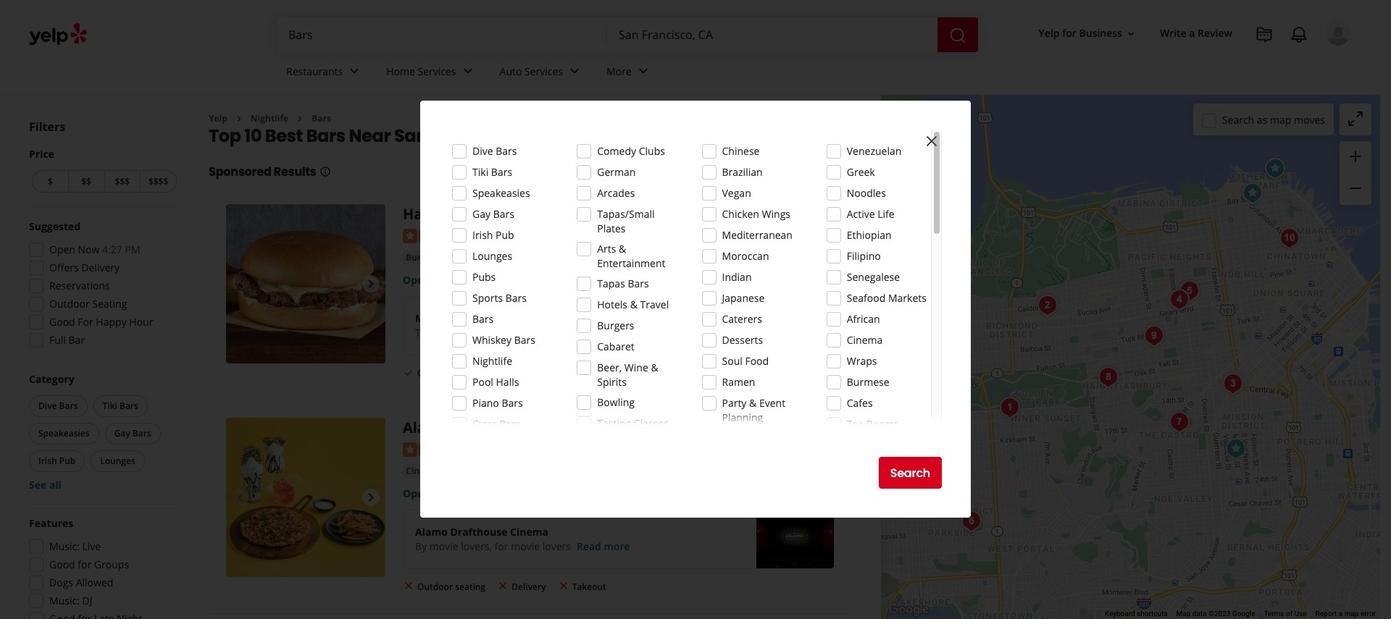 Task type: vqa. For each thing, say whether or not it's contained in the screenshot.
Tiki
yes



Task type: locate. For each thing, give the bounding box(es) containing it.
tiki inside search dialog
[[473, 165, 489, 179]]

write a review link
[[1155, 21, 1239, 47]]

search down community at the right bottom of the page
[[891, 465, 931, 482]]

1 vertical spatial pub
[[59, 455, 76, 467]]

0 vertical spatial music:
[[49, 540, 80, 554]]

gay bars
[[473, 207, 515, 221], [114, 428, 151, 440]]

good up dogs
[[49, 558, 75, 572]]

1 vertical spatial open
[[403, 273, 430, 287]]

takeout
[[572, 367, 607, 380], [572, 581, 607, 593]]

irish pub inside "irish pub" button
[[38, 455, 76, 467]]

16 chevron right v2 image
[[294, 113, 306, 125]]

for for business
[[1063, 26, 1077, 40]]

pub down cafe
[[496, 228, 514, 242]]

16 close v2 image down lovers
[[558, 581, 569, 592]]

map left error
[[1345, 610, 1359, 618]]

0 vertical spatial open
[[49, 243, 75, 257]]

alamo for alamo drafthouse cinema by movie lovers, for movie lovers read more
[[415, 525, 448, 539]]

more inside magic kicks off here try our new kids menu today! read more
[[589, 326, 615, 340]]

auto
[[500, 64, 522, 78]]

2 previous image from the top
[[232, 489, 249, 507]]

yelp link
[[209, 112, 227, 125]]

0 horizontal spatial nightlife
[[251, 112, 289, 125]]

nightlife left 16 chevron right v2 image
[[251, 112, 289, 125]]

open up the offers
[[49, 243, 75, 257]]

irish inside button
[[38, 455, 57, 467]]

alamo drafthouse cinema new mission image
[[1222, 435, 1251, 464]]

services for home services
[[418, 64, 456, 78]]

4 24 chevron down v2 image from the left
[[635, 63, 652, 80]]

0 vertical spatial gay
[[473, 207, 491, 221]]

1 vertical spatial burgers
[[597, 319, 635, 333]]

dahlia lounge image
[[1219, 370, 1248, 399]]

cocktail bars button
[[558, 251, 620, 265]]

24 chevron down v2 image left 'auto'
[[459, 63, 477, 80]]

0 horizontal spatial dive
[[38, 400, 57, 412]]

& right arts
[[619, 242, 626, 256]]

0 horizontal spatial dive bars
[[38, 400, 78, 412]]

1 horizontal spatial pub
[[496, 228, 514, 242]]

for inside group
[[78, 558, 92, 572]]

pub up all
[[59, 455, 76, 467]]

full
[[49, 333, 66, 347]]

24 chevron down v2 image right restaurants
[[346, 63, 363, 80]]

hard rock cafe
[[403, 205, 513, 224]]

read right lovers
[[577, 540, 601, 553]]

irish pub up all
[[38, 455, 76, 467]]

write
[[1160, 26, 1187, 40]]

chinese
[[722, 144, 760, 158]]

gay bars inside gay bars button
[[114, 428, 151, 440]]

group containing suggested
[[25, 220, 180, 352]]

0 vertical spatial irish pub
[[473, 228, 514, 242]]

gay down the tiki bars 'button'
[[114, 428, 130, 440]]

24 chevron down v2 image for home services
[[459, 63, 477, 80]]

16 close v2 image for delivery
[[497, 581, 509, 592]]

group containing category
[[26, 373, 180, 493]]

pub
[[496, 228, 514, 242], [59, 455, 76, 467]]

more link
[[595, 52, 664, 94]]

next image
[[362, 276, 380, 293], [362, 489, 380, 507]]

1 horizontal spatial lounges
[[473, 249, 513, 263]]

nightlife
[[251, 112, 289, 125], [473, 354, 512, 368]]

pub inside button
[[59, 455, 76, 467]]

0 horizontal spatial irish
[[38, 455, 57, 467]]

yelp for yelp for business
[[1039, 26, 1060, 40]]

search left 'as' at the right top of the page
[[1223, 113, 1255, 126]]

a right write
[[1190, 26, 1195, 40]]

tiki bars inside 'button'
[[103, 400, 138, 412]]

1 horizontal spatial tiki bars
[[473, 165, 512, 179]]

hard
[[403, 205, 439, 224]]

drafthouse up "lovers,"
[[450, 525, 508, 539]]

today!
[[526, 326, 556, 340]]

2 slideshow element from the top
[[226, 418, 386, 578]]

0 horizontal spatial pm
[[125, 243, 140, 257]]

2 horizontal spatial for
[[1063, 26, 1077, 40]]

reviews)
[[529, 228, 568, 242]]

1 vertical spatial for
[[495, 540, 508, 553]]

1 16 close v2 image from the left
[[497, 581, 509, 592]]

movie right by
[[430, 540, 459, 553]]

top
[[209, 124, 241, 148]]

2 next image from the top
[[362, 489, 380, 507]]

gay bars up 2.8
[[473, 207, 515, 221]]

1 vertical spatial drafthouse
[[450, 525, 508, 539]]

drafthouse down piano bars on the bottom of the page
[[453, 418, 535, 438]]

1 vertical spatial outdoor
[[417, 367, 453, 380]]

outdoor right 16 checkmark v2 icon
[[417, 367, 453, 380]]

0 vertical spatial more
[[589, 326, 615, 340]]

dive bars up cafe
[[473, 144, 517, 158]]

more
[[607, 64, 632, 78]]

food
[[745, 354, 769, 368]]

16 close v2 image down 'alamo drafthouse cinema by movie lovers, for movie lovers read more'
[[497, 581, 509, 592]]

16 close v2 image
[[497, 581, 509, 592], [558, 581, 569, 592]]

pm inside group
[[125, 243, 140, 257]]

0 horizontal spatial 16 close v2 image
[[497, 581, 509, 592]]

burgers link
[[403, 251, 443, 265]]

lovers,
[[461, 540, 492, 553]]

0 vertical spatial alamo
[[403, 418, 449, 438]]

1 seating from the top
[[455, 367, 486, 380]]

2 good from the top
[[49, 558, 75, 572]]

0 vertical spatial slideshow element
[[226, 205, 386, 364]]

cinema down african
[[847, 333, 883, 347]]

gay
[[473, 207, 491, 221], [114, 428, 130, 440]]

fisherman's
[[626, 251, 683, 265]]

1 vertical spatial pm
[[485, 273, 500, 287]]

1 horizontal spatial movie
[[511, 540, 540, 553]]

0 vertical spatial seating
[[455, 367, 486, 380]]

& for hotels
[[630, 298, 638, 312]]

of
[[1286, 610, 1293, 618]]

soul food
[[722, 354, 769, 368]]

1 vertical spatial nightlife
[[473, 354, 512, 368]]

None search field
[[277, 17, 981, 52]]

delivery for alamo
[[512, 581, 546, 593]]

0 horizontal spatial lounges
[[100, 455, 135, 467]]

2 takeout from the top
[[572, 581, 607, 593]]

0 horizontal spatial gay bars
[[114, 428, 151, 440]]

& inside party & event planning
[[749, 396, 757, 410]]

0 vertical spatial tiki bars
[[473, 165, 512, 179]]

delivery down 'alamo drafthouse cinema by movie lovers, for movie lovers read more'
[[512, 581, 546, 593]]

speakeasies down dive bars button
[[38, 428, 90, 440]]

cinema inside cinema button
[[406, 465, 439, 477]]

bowling
[[597, 396, 635, 410]]

gay bars button
[[105, 423, 161, 445]]

0 horizontal spatial irish pub
[[38, 455, 76, 467]]

outdoor seating down the new at the bottom of page
[[417, 367, 486, 380]]

2 16 close v2 image from the left
[[558, 581, 569, 592]]

dive
[[473, 144, 493, 158], [38, 400, 57, 412]]

24 chevron down v2 image inside home services link
[[459, 63, 477, 80]]

0 horizontal spatial a
[[1190, 26, 1195, 40]]

0 vertical spatial yelp
[[1039, 26, 1060, 40]]

1 vertical spatial more
[[604, 540, 630, 553]]

services
[[418, 64, 456, 78], [525, 64, 563, 78]]

pm right 4:27
[[125, 243, 140, 257]]

business categories element
[[275, 52, 1352, 94]]

1 horizontal spatial services
[[525, 64, 563, 78]]

outdoor seating right 16 close v2 image
[[417, 581, 486, 593]]

24 chevron down v2 image inside auto services link
[[566, 63, 583, 80]]

zoom out image
[[1347, 180, 1365, 197]]

irish pub inside search dialog
[[473, 228, 514, 242]]

google image
[[885, 601, 933, 620]]

alamo inside 'alamo drafthouse cinema by movie lovers, for movie lovers read more'
[[415, 525, 448, 539]]

1 vertical spatial delivery
[[512, 367, 546, 380]]

dive down category
[[38, 400, 57, 412]]

sports bars
[[473, 291, 527, 305]]

1 vertical spatial previous image
[[232, 489, 249, 507]]

24 chevron down v2 image right more at the left of the page
[[635, 63, 652, 80]]

&
[[619, 242, 626, 256], [630, 298, 638, 312], [651, 361, 659, 375], [749, 396, 757, 410]]

outdoor for alamo
[[417, 581, 453, 593]]

2 music: from the top
[[49, 594, 80, 608]]

0 vertical spatial dive bars
[[473, 144, 517, 158]]

0 vertical spatial pub
[[496, 228, 514, 242]]

24 chevron down v2 image
[[346, 63, 363, 80], [459, 63, 477, 80], [566, 63, 583, 80], [635, 63, 652, 80]]

0 vertical spatial gay bars
[[473, 207, 515, 221]]

search as map moves
[[1223, 113, 1326, 126]]

cinema down 3.5 star rating image
[[406, 465, 439, 477]]

burgers up cabaret on the left bottom of the page
[[597, 319, 635, 333]]

2.8 star rating image
[[403, 229, 481, 243]]

2 seating from the top
[[455, 581, 486, 593]]

alamo for alamo drafthouse cinema new mission
[[403, 418, 449, 438]]

japanese
[[722, 291, 765, 305]]

2 24 chevron down v2 image from the left
[[459, 63, 477, 80]]

good for good for happy hour
[[49, 315, 75, 329]]

map for moves
[[1271, 113, 1292, 126]]

slideshow element
[[226, 205, 386, 364], [226, 418, 386, 578]]

24 chevron down v2 image inside restaurants link
[[346, 63, 363, 80]]

moroccan
[[722, 249, 769, 263]]

markets
[[889, 291, 927, 305]]

previous image
[[232, 276, 249, 293], [232, 489, 249, 507]]

open down cinema button
[[403, 487, 430, 501]]

bar
[[69, 333, 85, 347]]

tiki bars
[[473, 165, 512, 179], [103, 400, 138, 412]]

for up dogs allowed
[[78, 558, 92, 572]]

pm up sports
[[485, 273, 500, 287]]

1 vertical spatial irish pub
[[38, 455, 76, 467]]

music: down features
[[49, 540, 80, 554]]

spirits
[[597, 375, 627, 389]]

for right "lovers,"
[[495, 540, 508, 553]]

dive bars
[[473, 144, 517, 158], [38, 400, 78, 412]]

service/non-
[[847, 453, 908, 467]]

yelp left "business"
[[1039, 26, 1060, 40]]

more up cabaret on the left bottom of the page
[[589, 326, 615, 340]]

open until 10:00 pm
[[403, 273, 500, 287]]

delivery down open now 4:27 pm
[[81, 261, 120, 275]]

gay inside search dialog
[[473, 207, 491, 221]]

1 slideshow element from the top
[[226, 205, 386, 364]]

group
[[1340, 141, 1372, 205], [25, 220, 180, 352], [26, 373, 180, 493], [25, 517, 180, 620]]

cinema inside search dialog
[[847, 333, 883, 347]]

1 vertical spatial music:
[[49, 594, 80, 608]]

tasting
[[597, 417, 631, 431]]

0 vertical spatial search
[[1223, 113, 1255, 126]]

outdoor seating for drafthouse
[[417, 581, 486, 593]]

lounges down gay bars button
[[100, 455, 135, 467]]

tiki bars up gay bars button
[[103, 400, 138, 412]]

1 services from the left
[[418, 64, 456, 78]]

& inside arts & entertainment
[[619, 242, 626, 256]]

map right 'as' at the right top of the page
[[1271, 113, 1292, 126]]

1 vertical spatial search
[[891, 465, 931, 482]]

1 vertical spatial speakeasies
[[38, 428, 90, 440]]

slideshow element for alamo
[[226, 418, 386, 578]]

outdoor right 16 close v2 image
[[417, 581, 453, 593]]

noodles
[[847, 186, 886, 200]]

movie left lovers
[[511, 540, 540, 553]]

0 vertical spatial for
[[1063, 26, 1077, 40]]

0 vertical spatial pm
[[125, 243, 140, 257]]

movie
[[430, 540, 459, 553], [511, 540, 540, 553]]

search for search as map moves
[[1223, 113, 1255, 126]]

irish inside search dialog
[[473, 228, 493, 242]]

lion's den bar and lounge image
[[1275, 224, 1304, 253]]

1 vertical spatial irish
[[38, 455, 57, 467]]

cocktail bars
[[561, 251, 617, 264]]

lounges down 2.8
[[473, 249, 513, 263]]

& left travel
[[630, 298, 638, 312]]

speakeasies inside search dialog
[[473, 186, 530, 200]]

fisherman's wharf
[[626, 251, 715, 265]]

1 horizontal spatial 16 close v2 image
[[558, 581, 569, 592]]

1 vertical spatial takeout
[[572, 581, 607, 593]]

outdoor seating
[[417, 367, 486, 380], [417, 581, 486, 593]]

$$$$
[[149, 175, 168, 188]]

hotels
[[597, 298, 628, 312]]

0 vertical spatial read
[[561, 326, 586, 340]]

1 horizontal spatial gay bars
[[473, 207, 515, 221]]

seating down "lovers,"
[[455, 581, 486, 593]]

1 vertical spatial good
[[49, 558, 75, 572]]

tiki bars down "francisco,"
[[473, 165, 512, 179]]

& up "planning"
[[749, 396, 757, 410]]

yelp left 16 chevron right v2 icon on the top left of the page
[[209, 112, 227, 125]]

3.5 star rating image
[[403, 443, 481, 457]]

0 vertical spatial drafthouse
[[453, 418, 535, 438]]

1 horizontal spatial speakeasies
[[473, 186, 530, 200]]

tiki up gay bars button
[[103, 400, 117, 412]]

a right 'report'
[[1339, 610, 1343, 618]]

24 chevron down v2 image right the auto services
[[566, 63, 583, 80]]

price group
[[29, 147, 180, 196]]

0 vertical spatial burgers
[[406, 251, 440, 264]]

$$$ button
[[104, 170, 140, 193]]

tapas
[[597, 277, 625, 291]]

as
[[1257, 113, 1268, 126]]

1 previous image from the top
[[232, 276, 249, 293]]

0 vertical spatial irish
[[473, 228, 493, 242]]

1 horizontal spatial pm
[[485, 273, 500, 287]]

pm for open until 10:00 pm
[[485, 273, 500, 287]]

1 vertical spatial gay
[[114, 428, 130, 440]]

pool
[[473, 375, 493, 389]]

1 vertical spatial lounges
[[100, 455, 135, 467]]

1 outdoor seating from the top
[[417, 367, 486, 380]]

outdoor down reservations
[[49, 297, 90, 311]]

for left "business"
[[1063, 26, 1077, 40]]

1 vertical spatial seating
[[455, 581, 486, 593]]

services right 'home'
[[418, 64, 456, 78]]

drafthouse for alamo drafthouse cinema by movie lovers, for movie lovers read more
[[450, 525, 508, 539]]

tiki down "francisco,"
[[473, 165, 489, 179]]

1 horizontal spatial for
[[495, 540, 508, 553]]

lounges inside the lounges button
[[100, 455, 135, 467]]

0 vertical spatial previous image
[[232, 276, 249, 293]]

1 vertical spatial next image
[[362, 489, 380, 507]]

tasting classes
[[597, 417, 669, 431]]

good up full
[[49, 315, 75, 329]]

delivery right 16 checkmark v2 image
[[512, 367, 546, 380]]

alamo up by
[[415, 525, 448, 539]]

1 horizontal spatial burgers
[[597, 319, 635, 333]]

the social study image
[[1165, 286, 1194, 315]]

off
[[477, 312, 491, 325]]

burgers
[[406, 251, 440, 264], [597, 319, 635, 333]]

for inside yelp for business button
[[1063, 26, 1077, 40]]

16 info v2 image
[[319, 166, 331, 178]]

yelp inside button
[[1039, 26, 1060, 40]]

16 close v2 image for takeout
[[558, 581, 569, 592]]

1 vertical spatial alamo
[[415, 525, 448, 539]]

3 24 chevron down v2 image from the left
[[566, 63, 583, 80]]

cinema inside 'alamo drafthouse cinema by movie lovers, for movie lovers read more'
[[510, 525, 549, 539]]

$ button
[[32, 170, 68, 193]]

services for auto services
[[525, 64, 563, 78]]

1 vertical spatial dive bars
[[38, 400, 78, 412]]

24 chevron down v2 image inside more link
[[635, 63, 652, 80]]

0 horizontal spatial services
[[418, 64, 456, 78]]

hotels & travel
[[597, 298, 669, 312]]

1 vertical spatial read
[[577, 540, 601, 553]]

delivery for hard
[[512, 367, 546, 380]]

0 horizontal spatial map
[[1271, 113, 1292, 126]]

map for error
[[1345, 610, 1359, 618]]

hard rock cafe image
[[226, 205, 386, 364]]

1 vertical spatial yelp
[[209, 112, 227, 125]]

seating for drafthouse
[[455, 581, 486, 593]]

0 horizontal spatial movie
[[430, 540, 459, 553]]

services right 'auto'
[[525, 64, 563, 78]]

see all button
[[29, 478, 62, 492]]

1 horizontal spatial search
[[1223, 113, 1255, 126]]

search image
[[949, 27, 967, 44]]

hard rock cafe image
[[1261, 154, 1290, 183]]

1 vertical spatial map
[[1345, 610, 1359, 618]]

0 vertical spatial outdoor
[[49, 297, 90, 311]]

zam zam image
[[1094, 363, 1123, 392]]

0 vertical spatial outdoor seating
[[417, 367, 486, 380]]

0 vertical spatial tiki
[[473, 165, 489, 179]]

speakeasies
[[473, 186, 530, 200], [38, 428, 90, 440]]

alamo drafthouse cinema new mission image
[[226, 418, 386, 578]]

1 vertical spatial dive
[[38, 400, 57, 412]]

pubs
[[473, 270, 496, 284]]

16 close v2 image
[[403, 581, 415, 592]]

irish up see all button
[[38, 455, 57, 467]]

new
[[597, 418, 630, 438]]

1 horizontal spatial a
[[1339, 610, 1343, 618]]

dive up cafe
[[473, 144, 493, 158]]

0 horizontal spatial burgers
[[406, 251, 440, 264]]

0 vertical spatial next image
[[362, 276, 380, 293]]

search dialog
[[0, 0, 1392, 620]]

0 horizontal spatial search
[[891, 465, 931, 482]]

1 24 chevron down v2 image from the left
[[346, 63, 363, 80]]

arts
[[597, 242, 616, 256]]

magic
[[415, 312, 445, 325]]

10
[[244, 124, 262, 148]]

cinema up lovers
[[510, 525, 549, 539]]

16 checkmark v2 image
[[497, 367, 509, 379]]

review
[[1198, 26, 1233, 40]]

1 horizontal spatial dive bars
[[473, 144, 517, 158]]

1 horizontal spatial yelp
[[1039, 26, 1060, 40]]

fermentation lab image
[[1175, 277, 1204, 306]]

seating left 16 checkmark v2 image
[[455, 367, 486, 380]]

rock
[[442, 205, 477, 224]]

0 vertical spatial nightlife
[[251, 112, 289, 125]]

terms of use
[[1264, 610, 1307, 618]]

music: down dogs
[[49, 594, 80, 608]]

1 vertical spatial a
[[1339, 610, 1343, 618]]

0 horizontal spatial pub
[[59, 455, 76, 467]]

1 horizontal spatial gay
[[473, 207, 491, 221]]

0 vertical spatial a
[[1190, 26, 1195, 40]]

happy
[[96, 315, 127, 329]]

1 music: from the top
[[49, 540, 80, 554]]

profit
[[847, 467, 873, 481]]

american
[[451, 251, 493, 264]]

0 vertical spatial lounges
[[473, 249, 513, 263]]

1 next image from the top
[[362, 276, 380, 293]]

1 horizontal spatial map
[[1345, 610, 1359, 618]]

open
[[49, 243, 75, 257], [403, 273, 430, 287], [403, 487, 430, 501]]

menu
[[496, 326, 524, 340]]

user actions element
[[1027, 18, 1372, 107]]

2 vertical spatial outdoor
[[417, 581, 453, 593]]

speakeasies inside button
[[38, 428, 90, 440]]

0 vertical spatial takeout
[[572, 367, 607, 380]]

1 takeout from the top
[[572, 367, 607, 380]]

1 vertical spatial tiki bars
[[103, 400, 138, 412]]

good for good for groups
[[49, 558, 75, 572]]

more right lovers
[[604, 540, 630, 553]]

desserts
[[722, 333, 763, 347]]

delivery
[[81, 261, 120, 275], [512, 367, 546, 380], [512, 581, 546, 593]]

read right today!
[[561, 326, 586, 340]]

cinema
[[847, 333, 883, 347], [539, 418, 593, 438], [406, 465, 439, 477], [510, 525, 549, 539]]

outdoor
[[49, 297, 90, 311], [417, 367, 453, 380], [417, 581, 453, 593]]

open inside group
[[49, 243, 75, 257]]

2 outdoor seating from the top
[[417, 581, 486, 593]]

0 vertical spatial map
[[1271, 113, 1292, 126]]

bars
[[312, 112, 331, 125], [306, 124, 346, 148], [496, 144, 517, 158], [491, 165, 512, 179], [493, 207, 515, 221], [598, 251, 617, 264], [628, 277, 649, 291], [506, 291, 527, 305], [473, 312, 494, 326], [514, 333, 536, 347], [502, 396, 523, 410], [59, 400, 78, 412], [120, 400, 138, 412], [500, 417, 521, 431], [133, 428, 151, 440]]

gay bars down the tiki bars 'button'
[[114, 428, 151, 440]]

top 10 best bars near san francisco, california
[[209, 124, 610, 148]]

hour
[[129, 315, 153, 329]]

irish pub down cafe
[[473, 228, 514, 242]]

& right wine at left
[[651, 361, 659, 375]]

1 horizontal spatial tiki
[[473, 165, 489, 179]]

speakeasies up cafe
[[473, 186, 530, 200]]

1 good from the top
[[49, 315, 75, 329]]

0 horizontal spatial speakeasies
[[38, 428, 90, 440]]

2 vertical spatial delivery
[[512, 581, 546, 593]]

kennedy's indian curry house & irish pub image
[[1238, 179, 1267, 208]]

data
[[1193, 610, 1207, 618]]

for
[[78, 315, 93, 329]]

reservations
[[49, 279, 110, 293]]

dive bars down category
[[38, 400, 78, 412]]

pm for open now 4:27 pm
[[125, 243, 140, 257]]

dive inside button
[[38, 400, 57, 412]]

2 services from the left
[[525, 64, 563, 78]]

search inside button
[[891, 465, 931, 482]]

open down burgers link
[[403, 273, 430, 287]]

gay up 2.8
[[473, 207, 491, 221]]

0 vertical spatial speakeasies
[[473, 186, 530, 200]]

4:27
[[102, 243, 122, 257]]

nightlife down whiskey
[[473, 354, 512, 368]]

seating
[[92, 297, 127, 311]]

alamo up 3.5 star rating image
[[403, 418, 449, 438]]

suggested
[[29, 220, 81, 233]]

plates
[[597, 222, 626, 236]]

drafthouse inside 'alamo drafthouse cinema by movie lovers, for movie lovers read more'
[[450, 525, 508, 539]]

irish up american
[[473, 228, 493, 242]]

open for until
[[403, 273, 430, 287]]

& inside beer, wine & spirits
[[651, 361, 659, 375]]

full bar
[[49, 333, 85, 347]]

burgers down 2.8 star rating image
[[406, 251, 440, 264]]



Task type: describe. For each thing, give the bounding box(es) containing it.
keyboard
[[1105, 610, 1135, 618]]

outdoor inside group
[[49, 297, 90, 311]]

party
[[722, 396, 747, 410]]

rooms
[[867, 417, 899, 431]]

senegalese
[[847, 270, 900, 284]]

group containing features
[[25, 517, 180, 620]]

$$$
[[115, 175, 130, 188]]

search for search
[[891, 465, 931, 482]]

gay bars inside search dialog
[[473, 207, 515, 221]]

16 chevron down v2 image
[[1126, 28, 1137, 40]]

1 movie from the left
[[430, 540, 459, 553]]

2 vertical spatial open
[[403, 487, 430, 501]]

drafthouse for alamo drafthouse cinema new mission
[[453, 418, 535, 438]]

read inside magic kicks off here try our new kids menu today! read more
[[561, 326, 586, 340]]

previous image for alamo drafthouse cinema new mission
[[232, 489, 249, 507]]

notifications image
[[1291, 26, 1308, 43]]

16 chevron right v2 image
[[233, 113, 245, 125]]

american (traditional) link
[[448, 251, 552, 265]]

active life
[[847, 207, 895, 221]]

terms of use link
[[1264, 610, 1307, 618]]

try
[[415, 326, 430, 340]]

tiki bars inside search dialog
[[473, 165, 512, 179]]

$
[[48, 175, 53, 188]]

gay inside gay bars button
[[114, 428, 130, 440]]

scarlet lounge image
[[1033, 291, 1062, 320]]

yelp for business
[[1039, 26, 1123, 40]]

burgers inside search dialog
[[597, 319, 635, 333]]

new
[[452, 326, 472, 340]]

american (traditional) button
[[448, 251, 552, 265]]

next image for hard
[[362, 276, 380, 293]]

sponsored
[[209, 164, 271, 181]]

pool halls
[[473, 375, 519, 389]]

greek
[[847, 165, 875, 179]]

mini bar sf image
[[1140, 322, 1169, 351]]

dogs
[[49, 576, 73, 590]]

active
[[847, 207, 875, 221]]

chicken
[[722, 207, 760, 221]]

16 checkmark v2 image
[[403, 367, 415, 379]]

cinema left new
[[539, 418, 593, 438]]

outdoor seating for rock
[[417, 367, 486, 380]]

results
[[274, 164, 316, 181]]

tiki inside 'button'
[[103, 400, 117, 412]]

2.8
[[487, 228, 501, 242]]

piano bars
[[473, 396, 523, 410]]

tapas bars
[[597, 277, 649, 291]]

projects image
[[1256, 26, 1273, 43]]

bars inside 'button'
[[120, 400, 138, 412]]

dive bars inside search dialog
[[473, 144, 517, 158]]

open for now
[[49, 243, 75, 257]]

wraps
[[847, 354, 877, 368]]

speakeasies button
[[29, 423, 99, 445]]

cafe
[[481, 205, 513, 224]]

venezuelan
[[847, 144, 902, 158]]

dive inside search dialog
[[473, 144, 493, 158]]

the sage & drifter image
[[995, 394, 1024, 423]]

alamo drafthouse cinema new mission link
[[403, 418, 689, 438]]

planning
[[722, 411, 763, 425]]

moves
[[1294, 113, 1326, 126]]

$$ button
[[68, 170, 104, 193]]

business
[[1080, 26, 1123, 40]]

open now 4:27 pm
[[49, 243, 140, 257]]

kids
[[474, 326, 493, 340]]

cocktail
[[561, 251, 596, 264]]

slideshow element for hard
[[226, 205, 386, 364]]

best
[[265, 124, 303, 148]]

cinema button
[[403, 464, 442, 479]]

lounges inside search dialog
[[473, 249, 513, 263]]

& for party
[[749, 396, 757, 410]]

expand map image
[[1347, 110, 1365, 127]]

restaurants
[[286, 64, 343, 78]]

magic kicks off here try our new kids menu today! read more
[[415, 312, 615, 340]]

lost and found image
[[957, 507, 986, 536]]

music: for music: dj
[[49, 594, 80, 608]]

event
[[760, 396, 786, 410]]

indian
[[722, 270, 752, 284]]

ramen
[[722, 375, 756, 389]]

near
[[349, 124, 391, 148]]

auto services link
[[488, 52, 595, 94]]

read inside 'alamo drafthouse cinema by movie lovers, for movie lovers read more'
[[577, 540, 601, 553]]

party & event planning
[[722, 396, 786, 425]]

last call bar image
[[1165, 408, 1194, 437]]

chicken wings
[[722, 207, 791, 221]]

a for write
[[1190, 26, 1195, 40]]

category
[[29, 373, 74, 386]]

tea
[[847, 417, 864, 431]]

close image
[[923, 132, 941, 150]]

arts & entertainment
[[597, 242, 666, 270]]

a for report
[[1339, 610, 1343, 618]]

whiskey
[[473, 333, 512, 347]]

lovers
[[543, 540, 571, 553]]

more inside 'alamo drafthouse cinema by movie lovers, for movie lovers read more'
[[604, 540, 630, 553]]

offers
[[49, 261, 79, 275]]

community service/non- profit
[[847, 438, 908, 481]]

burgers inside button
[[406, 251, 440, 264]]

see all
[[29, 478, 62, 492]]

cinema link
[[403, 464, 442, 479]]

music: for music: live
[[49, 540, 80, 554]]

sort:
[[719, 131, 741, 145]]

lounges button
[[91, 451, 145, 473]]

previous image for hard rock cafe
[[232, 276, 249, 293]]

10:00
[[457, 273, 483, 287]]

now
[[78, 243, 100, 257]]

kicks
[[448, 312, 474, 325]]

allowed
[[76, 576, 113, 590]]

dive bars button
[[29, 396, 87, 417]]

african
[[847, 312, 880, 326]]

use
[[1295, 610, 1307, 618]]

& for arts
[[619, 242, 626, 256]]

nightlife inside search dialog
[[473, 354, 512, 368]]

entertainment
[[597, 257, 666, 270]]

yelp for yelp link
[[209, 112, 227, 125]]

report a map error
[[1316, 610, 1376, 618]]

next image for alamo
[[362, 489, 380, 507]]

outdoor for hard
[[417, 367, 453, 380]]

for for groups
[[78, 558, 92, 572]]

dive bars inside dive bars button
[[38, 400, 78, 412]]

life
[[878, 207, 895, 221]]

alamo drafthouse cinema by movie lovers, for movie lovers read more
[[415, 525, 630, 553]]

comedy
[[597, 144, 636, 158]]

zoom in image
[[1347, 148, 1365, 165]]

24 chevron down v2 image for more
[[635, 63, 652, 80]]

for inside 'alamo drafthouse cinema by movie lovers, for movie lovers read more'
[[495, 540, 508, 553]]

see
[[29, 478, 47, 492]]

map region
[[812, 0, 1392, 620]]

seafood markets
[[847, 291, 927, 305]]

2 movie from the left
[[511, 540, 540, 553]]

keyboard shortcuts
[[1105, 610, 1168, 618]]

0 vertical spatial delivery
[[81, 261, 120, 275]]

24 chevron down v2 image for restaurants
[[346, 63, 363, 80]]

24 chevron down v2 image for auto services
[[566, 63, 583, 80]]

sponsored results
[[209, 164, 316, 181]]

tea rooms
[[847, 417, 899, 431]]

clubs
[[639, 144, 665, 158]]

piano
[[473, 396, 499, 410]]

pub inside search dialog
[[496, 228, 514, 242]]

caterers
[[722, 312, 762, 326]]

sports
[[473, 291, 503, 305]]

seating for rock
[[455, 367, 486, 380]]

seafood
[[847, 291, 886, 305]]



